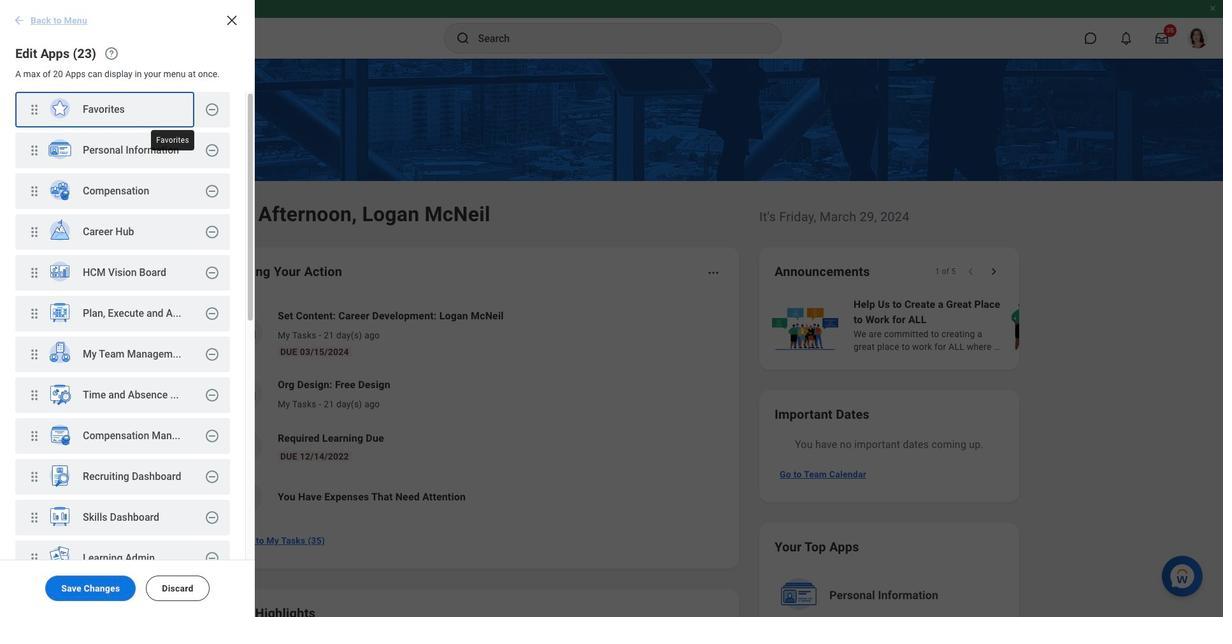 Task type: locate. For each thing, give the bounding box(es) containing it.
9 list item from the top
[[15, 418, 230, 455]]

minus circle image
[[205, 102, 220, 117], [205, 224, 220, 240], [205, 306, 220, 321], [205, 347, 220, 362], [205, 388, 220, 403], [205, 428, 220, 444], [205, 510, 220, 525]]

status
[[935, 266, 956, 277]]

chevron left small image
[[965, 265, 978, 278]]

list
[[0, 92, 245, 617], [770, 296, 1224, 354], [219, 298, 724, 523]]

inbox image
[[238, 323, 257, 342], [238, 384, 257, 403], [224, 534, 237, 547]]

2 minus circle image from the top
[[205, 184, 220, 199]]

minus circle image for second list item from the top
[[205, 143, 220, 158]]

minus circle image for 2nd list item from the bottom
[[205, 510, 220, 525]]

2 draggable vertical image from the top
[[27, 184, 42, 199]]

5 minus circle image from the top
[[205, 551, 220, 566]]

1 draggable vertical image from the top
[[27, 102, 42, 117]]

4 draggable vertical image from the top
[[27, 388, 42, 403]]

question outline image
[[104, 46, 119, 61]]

main content
[[0, 59, 1224, 617]]

10 list item from the top
[[15, 459, 230, 496]]

book open image
[[238, 437, 257, 456]]

close environment banner image
[[1210, 4, 1217, 12]]

draggable vertical image for third list item from the bottom
[[27, 469, 42, 484]]

1 minus circle image from the top
[[205, 143, 220, 158]]

list item
[[15, 92, 230, 129], [15, 133, 230, 170], [15, 173, 230, 210], [15, 214, 230, 251], [15, 255, 230, 292], [15, 296, 230, 333], [15, 337, 230, 374], [15, 377, 230, 414], [15, 418, 230, 455], [15, 459, 230, 496], [15, 500, 230, 537], [15, 541, 230, 577]]

minus circle image for ninth list item from the top of the the global navigation dialog
[[205, 428, 220, 444]]

3 draggable vertical image from the top
[[27, 265, 42, 280]]

2 draggable vertical image from the top
[[27, 224, 42, 240]]

1 minus circle image from the top
[[205, 102, 220, 117]]

4 draggable vertical image from the top
[[27, 347, 42, 362]]

6 draggable vertical image from the top
[[27, 551, 42, 566]]

3 minus circle image from the top
[[205, 265, 220, 280]]

minus circle image
[[205, 143, 220, 158], [205, 184, 220, 199], [205, 265, 220, 280], [205, 469, 220, 484], [205, 551, 220, 566]]

draggable vertical image for 12th list item from the bottom of the the global navigation dialog
[[27, 102, 42, 117]]

arrow left image
[[13, 14, 25, 27]]

chevron right small image
[[988, 265, 1001, 278]]

3 minus circle image from the top
[[205, 306, 220, 321]]

minus circle image for 12th list item from the bottom of the the global navigation dialog
[[205, 102, 220, 117]]

draggable vertical image for fifth list item from the top of the the global navigation dialog
[[27, 265, 42, 280]]

minus circle image for sixth list item from the bottom of the the global navigation dialog
[[205, 347, 220, 362]]

1 draggable vertical image from the top
[[27, 143, 42, 158]]

banner
[[0, 0, 1224, 59]]

8 list item from the top
[[15, 377, 230, 414]]

draggable vertical image for second list item from the top
[[27, 143, 42, 158]]

0 vertical spatial inbox image
[[238, 323, 257, 342]]

draggable vertical image for 12th list item
[[27, 551, 42, 566]]

7 minus circle image from the top
[[205, 510, 220, 525]]

5 draggable vertical image from the top
[[27, 428, 42, 444]]

draggable vertical image for 10th list item from the bottom of the the global navigation dialog
[[27, 184, 42, 199]]

3 draggable vertical image from the top
[[27, 306, 42, 321]]

draggable vertical image
[[27, 102, 42, 117], [27, 184, 42, 199], [27, 306, 42, 321], [27, 388, 42, 403], [27, 428, 42, 444], [27, 469, 42, 484]]

7 list item from the top
[[15, 337, 230, 374]]

5 draggable vertical image from the top
[[27, 510, 42, 525]]

4 minus circle image from the top
[[205, 347, 220, 362]]

4 minus circle image from the top
[[205, 469, 220, 484]]

minus circle image for 10th list item from the bottom of the the global navigation dialog
[[205, 184, 220, 199]]

draggable vertical image for ninth list item from the top of the the global navigation dialog
[[27, 428, 42, 444]]

6 minus circle image from the top
[[205, 428, 220, 444]]

3 list item from the top
[[15, 173, 230, 210]]

dashboard expenses image
[[238, 488, 257, 507]]

draggable vertical image
[[27, 143, 42, 158], [27, 224, 42, 240], [27, 265, 42, 280], [27, 347, 42, 362], [27, 510, 42, 525], [27, 551, 42, 566]]

2 minus circle image from the top
[[205, 224, 220, 240]]

minus circle image for fifth list item from the top of the the global navigation dialog
[[205, 265, 220, 280]]

1 list item from the top
[[15, 92, 230, 129]]

draggable vertical image for 2nd list item from the bottom
[[27, 510, 42, 525]]

list inside the global navigation dialog
[[0, 92, 245, 617]]

profile logan mcneil element
[[1180, 24, 1216, 52]]

6 draggable vertical image from the top
[[27, 469, 42, 484]]

5 list item from the top
[[15, 255, 230, 292]]

5 minus circle image from the top
[[205, 388, 220, 403]]



Task type: vqa. For each thing, say whether or not it's contained in the screenshot.
4th list item from the bottom of the list inside the GLOBAL NAVIGATION dialog
yes



Task type: describe. For each thing, give the bounding box(es) containing it.
draggable vertical image for ninth list item from the bottom
[[27, 224, 42, 240]]

minus circle image for sixth list item
[[205, 306, 220, 321]]

draggable vertical image for 5th list item from the bottom
[[27, 388, 42, 403]]

notifications large image
[[1121, 32, 1133, 45]]

draggable vertical image for sixth list item
[[27, 306, 42, 321]]

12 list item from the top
[[15, 541, 230, 577]]

minus circle image for 12th list item
[[205, 551, 220, 566]]

2 list item from the top
[[15, 133, 230, 170]]

x image
[[224, 13, 240, 28]]

2 vertical spatial inbox image
[[224, 534, 237, 547]]

draggable vertical image for sixth list item from the bottom of the the global navigation dialog
[[27, 347, 42, 362]]

search image
[[455, 31, 471, 46]]

minus circle image for 5th list item from the bottom
[[205, 388, 220, 403]]

1 vertical spatial inbox image
[[238, 384, 257, 403]]

minus circle image for ninth list item from the bottom
[[205, 224, 220, 240]]

global navigation dialog
[[0, 0, 255, 617]]

minus circle image for third list item from the bottom
[[205, 469, 220, 484]]

inbox large image
[[1156, 32, 1169, 45]]

11 list item from the top
[[15, 500, 230, 537]]

6 list item from the top
[[15, 296, 230, 333]]

4 list item from the top
[[15, 214, 230, 251]]



